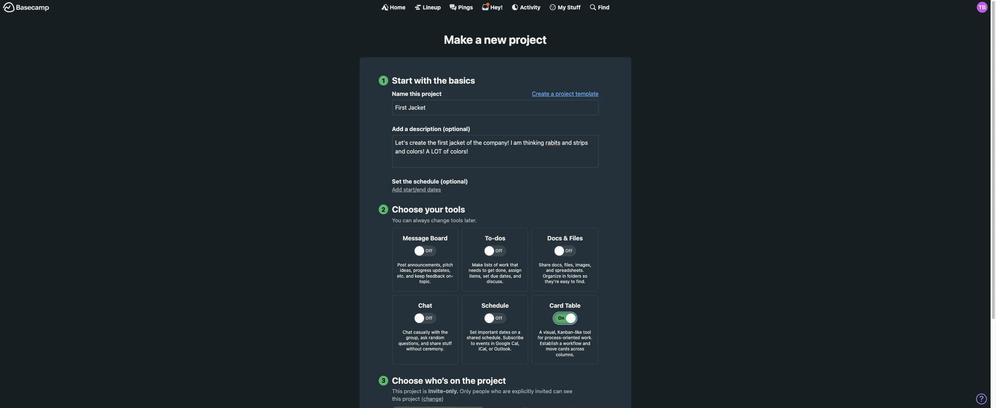 Task type: describe. For each thing, give the bounding box(es) containing it.
a for make
[[475, 33, 482, 46]]

is
[[423, 388, 427, 395]]

message board
[[403, 235, 448, 242]]

they're
[[545, 279, 559, 285]]

set for important
[[470, 330, 477, 335]]

create
[[532, 91, 549, 97]]

only
[[460, 388, 471, 395]]

new
[[484, 33, 507, 46]]

0 horizontal spatial on
[[450, 376, 460, 386]]

of
[[494, 262, 498, 268]]

create a project template
[[532, 91, 599, 97]]

0 vertical spatial change
[[431, 217, 449, 224]]

the inside 'set the schedule (optional) add start/end dates'
[[403, 178, 412, 185]]

that
[[510, 262, 518, 268]]

this project is invite-only.
[[392, 388, 458, 395]]

stuff
[[567, 4, 581, 10]]

0 vertical spatial this
[[410, 91, 420, 97]]

tool
[[583, 330, 591, 335]]

a inside set important dates on a shared schedule. subscribe to events in google cal, ical, or outlook.
[[518, 330, 520, 335]]

to-dos
[[485, 235, 505, 242]]

description
[[409, 126, 441, 132]]

project left is
[[404, 388, 421, 395]]

dates inside set important dates on a shared schedule. subscribe to events in google cal, ical, or outlook.
[[499, 330, 510, 335]]

questions,
[[398, 341, 420, 346]]

so
[[583, 274, 587, 279]]

share
[[539, 262, 551, 268]]

basics
[[449, 76, 475, 86]]

folders
[[567, 274, 581, 279]]

to inside set important dates on a shared schedule. subscribe to events in google cal, ical, or outlook.
[[471, 341, 475, 346]]

with inside chat casually with the group, ask random questions, and share stuff without ceremony.
[[431, 330, 440, 335]]

cal,
[[512, 341, 519, 346]]

visual,
[[543, 330, 556, 335]]

chat casually with the group, ask random questions, and share stuff without ceremony.
[[398, 330, 452, 352]]

make a new project
[[444, 33, 547, 46]]

my stuff
[[558, 4, 581, 10]]

shared
[[467, 335, 481, 341]]

hey!
[[490, 4, 503, 10]]

create a project template link
[[532, 91, 599, 97]]

home link
[[381, 4, 405, 11]]

work
[[499, 262, 509, 268]]

who
[[491, 388, 501, 395]]

docs & files
[[547, 235, 583, 242]]

find button
[[589, 4, 609, 11]]

people
[[473, 388, 490, 395]]

)
[[442, 396, 444, 403]]

my stuff button
[[549, 4, 581, 11]]

choose for choose your tools
[[392, 204, 423, 215]]

1
[[382, 77, 385, 84]]

google
[[496, 341, 510, 346]]

invited
[[535, 388, 552, 395]]

oriented
[[563, 335, 580, 341]]

schedule
[[413, 178, 439, 185]]

set the schedule (optional) add start/end dates
[[392, 178, 468, 193]]

and inside make lists of work that needs to get done, assign items, set due dates, and discuss.
[[513, 274, 521, 279]]

tyler black image
[[977, 2, 988, 13]]

a for add
[[405, 126, 408, 132]]

hey! button
[[482, 3, 503, 11]]

ideas,
[[400, 268, 412, 273]]

ceremony.
[[423, 347, 444, 352]]

updates,
[[433, 268, 450, 273]]

to inside share docs, files, images, and spreadsheets. organize in folders so they're easy to find.
[[571, 279, 575, 285]]

assign
[[508, 268, 522, 273]]

and inside a visual, kanban-like tool for process-oriented work. establish a workflow and move cards across columns.
[[583, 341, 590, 346]]

to inside make lists of work that needs to get done, assign items, set due dates, and discuss.
[[482, 268, 486, 273]]

only.
[[446, 388, 458, 395]]

events
[[476, 341, 490, 346]]

spreadsheets.
[[555, 268, 584, 273]]

images,
[[575, 262, 591, 268]]

set important dates on a shared schedule. subscribe to events in google cal, ical, or outlook.
[[467, 330, 524, 352]]

start
[[392, 76, 412, 86]]

etc.
[[397, 274, 405, 279]]

random
[[429, 335, 444, 341]]

process-
[[545, 335, 563, 341]]

change link
[[423, 396, 442, 403]]

name
[[392, 91, 408, 97]]

needs
[[469, 268, 481, 273]]

feedback
[[426, 274, 445, 279]]

explicitly
[[512, 388, 534, 395]]

activity
[[520, 4, 540, 10]]

establish
[[540, 341, 558, 346]]

add a description (optional)
[[392, 126, 470, 132]]

items,
[[469, 274, 482, 279]]

and inside 'post announcements, pitch ideas, progress updates, etc. and keep feedback on- topic.'
[[406, 274, 414, 279]]

board
[[430, 235, 448, 242]]

without
[[406, 347, 422, 352]]

3
[[382, 377, 385, 385]]

always
[[413, 217, 430, 224]]



Task type: vqa. For each thing, say whether or not it's contained in the screenshot.
)
yes



Task type: locate. For each thing, give the bounding box(es) containing it.
project down the "activity" "link"
[[509, 33, 547, 46]]

pings
[[458, 4, 473, 10]]

(optional) right the description at the top left of page
[[443, 126, 470, 132]]

can right you
[[403, 217, 412, 224]]

chat up group,
[[403, 330, 412, 335]]

workflow
[[563, 341, 582, 346]]

change down invite-
[[423, 396, 442, 403]]

tools left later.
[[451, 217, 463, 224]]

a left new
[[475, 33, 482, 46]]

1 vertical spatial make
[[472, 262, 483, 268]]

make down pings popup button on the left top of page
[[444, 33, 473, 46]]

important
[[478, 330, 498, 335]]

0 horizontal spatial this
[[392, 396, 401, 403]]

card
[[549, 302, 564, 309]]

choose who's on the project
[[392, 376, 506, 386]]

keep
[[415, 274, 425, 279]]

the inside chat casually with the group, ask random questions, and share stuff without ceremony.
[[441, 330, 448, 335]]

and inside share docs, files, images, and spreadsheets. organize in folders so they're easy to find.
[[546, 268, 554, 273]]

due
[[491, 274, 498, 279]]

make for make lists of work that needs to get done, assign items, set due dates, and discuss.
[[472, 262, 483, 268]]

casually
[[413, 330, 430, 335]]

the
[[434, 76, 447, 86], [403, 178, 412, 185], [441, 330, 448, 335], [462, 376, 475, 386]]

work.
[[581, 335, 592, 341]]

who's
[[425, 376, 448, 386]]

card table
[[549, 302, 581, 309]]

lineup link
[[414, 4, 441, 11]]

dates down schedule
[[427, 186, 441, 193]]

0 vertical spatial (optional)
[[443, 126, 470, 132]]

share
[[430, 341, 441, 346]]

1 vertical spatial tools
[[451, 217, 463, 224]]

add left the description at the top left of page
[[392, 126, 403, 132]]

you can always change tools later.
[[392, 217, 477, 224]]

(optional)
[[443, 126, 470, 132], [440, 178, 468, 185]]

choose for choose who's on the project
[[392, 376, 423, 386]]

0 horizontal spatial chat
[[403, 330, 412, 335]]

a
[[539, 330, 542, 335]]

tools up later.
[[445, 204, 465, 215]]

a up cards
[[560, 341, 562, 346]]

in inside set important dates on a shared schedule. subscribe to events in google cal, ical, or outlook.
[[491, 341, 494, 346]]

1 horizontal spatial chat
[[418, 302, 432, 309]]

on up the only.
[[450, 376, 460, 386]]

1 choose from the top
[[392, 204, 423, 215]]

0 vertical spatial set
[[392, 178, 401, 185]]

1 vertical spatial dates
[[499, 330, 510, 335]]

start with the basics
[[392, 76, 475, 86]]

a for create
[[551, 91, 554, 97]]

(optional) inside 'set the schedule (optional) add start/end dates'
[[440, 178, 468, 185]]

this inside only people who are explicitly invited can see this project (
[[392, 396, 401, 403]]

post
[[397, 262, 406, 268]]

with up the random
[[431, 330, 440, 335]]

kanban-
[[558, 330, 575, 335]]

pitch
[[443, 262, 453, 268]]

a up subscribe at bottom right
[[518, 330, 520, 335]]

set up shared
[[470, 330, 477, 335]]

in up easy
[[562, 274, 566, 279]]

cards
[[558, 347, 570, 352]]

ical,
[[479, 347, 488, 352]]

project
[[509, 33, 547, 46], [422, 91, 442, 97], [556, 91, 574, 97], [477, 376, 506, 386], [404, 388, 421, 395], [402, 396, 420, 403]]

0 vertical spatial make
[[444, 33, 473, 46]]

0 horizontal spatial dates
[[427, 186, 441, 193]]

with
[[414, 76, 432, 86], [431, 330, 440, 335]]

(optional) for add a description (optional)
[[443, 126, 470, 132]]

share docs, files, images, and spreadsheets. organize in folders so they're easy to find.
[[539, 262, 591, 285]]

0 vertical spatial dates
[[427, 186, 441, 193]]

main element
[[0, 0, 991, 14]]

the up the random
[[441, 330, 448, 335]]

0 vertical spatial can
[[403, 217, 412, 224]]

done,
[[496, 268, 507, 273]]

in
[[562, 274, 566, 279], [491, 341, 494, 346]]

project left (
[[402, 396, 420, 403]]

set up "add start/end dates" link
[[392, 178, 401, 185]]

with up name this project
[[414, 76, 432, 86]]

find
[[598, 4, 609, 10]]

columns.
[[556, 352, 574, 358]]

message
[[403, 235, 429, 242]]

on inside set important dates on a shared schedule. subscribe to events in google cal, ical, or outlook.
[[512, 330, 517, 335]]

the up start/end
[[403, 178, 412, 185]]

0 horizontal spatial can
[[403, 217, 412, 224]]

dates up subscribe at bottom right
[[499, 330, 510, 335]]

progress
[[413, 268, 431, 273]]

0 vertical spatial on
[[512, 330, 517, 335]]

1 vertical spatial (optional)
[[440, 178, 468, 185]]

0 vertical spatial with
[[414, 76, 432, 86]]

schedule
[[481, 302, 509, 309]]

invite-
[[428, 388, 446, 395]]

1 vertical spatial this
[[392, 396, 401, 403]]

post announcements, pitch ideas, progress updates, etc. and keep feedback on- topic.
[[397, 262, 453, 285]]

subscribe
[[503, 335, 524, 341]]

choose up you
[[392, 204, 423, 215]]

1 vertical spatial choose
[[392, 376, 423, 386]]

chat down topic.
[[418, 302, 432, 309]]

1 vertical spatial add
[[392, 186, 402, 193]]

this down 'this'
[[392, 396, 401, 403]]

1 horizontal spatial can
[[553, 388, 562, 395]]

for
[[538, 335, 543, 341]]

and down ask
[[421, 341, 429, 346]]

the left basics
[[434, 76, 447, 86]]

find.
[[576, 279, 585, 285]]

1 vertical spatial set
[[470, 330, 477, 335]]

0 vertical spatial tools
[[445, 204, 465, 215]]

2 add from the top
[[392, 186, 402, 193]]

in down schedule.
[[491, 341, 494, 346]]

2 choose from the top
[[392, 376, 423, 386]]

can
[[403, 217, 412, 224], [553, 388, 562, 395]]

2 vertical spatial to
[[471, 341, 475, 346]]

1 horizontal spatial in
[[562, 274, 566, 279]]

on-
[[446, 274, 453, 279]]

table
[[565, 302, 581, 309]]

1 horizontal spatial to
[[482, 268, 486, 273]]

1 horizontal spatial on
[[512, 330, 517, 335]]

the up only
[[462, 376, 475, 386]]

can inside only people who are explicitly invited can see this project (
[[553, 388, 562, 395]]

easy
[[560, 279, 570, 285]]

0 vertical spatial chat
[[418, 302, 432, 309]]

and up organize
[[546, 268, 554, 273]]

see
[[564, 388, 572, 395]]

0 vertical spatial to
[[482, 268, 486, 273]]

change )
[[423, 396, 444, 403]]

chat inside chat casually with the group, ask random questions, and share stuff without ceremony.
[[403, 330, 412, 335]]

set inside set important dates on a shared schedule. subscribe to events in google cal, ical, or outlook.
[[470, 330, 477, 335]]

and down ideas,
[[406, 274, 414, 279]]

stuff
[[442, 341, 452, 346]]

make for make a new project
[[444, 33, 473, 46]]

1 vertical spatial can
[[553, 388, 562, 395]]

later.
[[465, 217, 477, 224]]

on up subscribe at bottom right
[[512, 330, 517, 335]]

and inside chat casually with the group, ask random questions, and share stuff without ceremony.
[[421, 341, 429, 346]]

dates
[[427, 186, 441, 193], [499, 330, 510, 335]]

activity link
[[511, 4, 540, 11]]

1 vertical spatial with
[[431, 330, 440, 335]]

add inside 'set the schedule (optional) add start/end dates'
[[392, 186, 402, 193]]

a left the description at the top left of page
[[405, 126, 408, 132]]

home
[[390, 4, 405, 10]]

add
[[392, 126, 403, 132], [392, 186, 402, 193]]

or
[[489, 347, 493, 352]]

chat for chat
[[418, 302, 432, 309]]

in inside share docs, files, images, and spreadsheets. organize in folders so they're easy to find.
[[562, 274, 566, 279]]

2 horizontal spatial to
[[571, 279, 575, 285]]

0 vertical spatial choose
[[392, 204, 423, 215]]

(
[[421, 396, 423, 403]]

1 horizontal spatial set
[[470, 330, 477, 335]]

(optional) right schedule
[[440, 178, 468, 185]]

1 horizontal spatial this
[[410, 91, 420, 97]]

1 vertical spatial in
[[491, 341, 494, 346]]

organize
[[543, 274, 561, 279]]

0 horizontal spatial to
[[471, 341, 475, 346]]

add left start/end
[[392, 186, 402, 193]]

Name this project text field
[[392, 100, 599, 115]]

1 vertical spatial on
[[450, 376, 460, 386]]

choose your tools
[[392, 204, 465, 215]]

project left template
[[556, 91, 574, 97]]

move
[[546, 347, 557, 352]]

docs
[[547, 235, 562, 242]]

docs,
[[552, 262, 563, 268]]

and down work.
[[583, 341, 590, 346]]

make
[[444, 33, 473, 46], [472, 262, 483, 268]]

0 horizontal spatial in
[[491, 341, 494, 346]]

this right "name"
[[410, 91, 420, 97]]

project up the who
[[477, 376, 506, 386]]

change down your
[[431, 217, 449, 224]]

this
[[392, 388, 402, 395]]

template
[[576, 91, 599, 97]]

pings button
[[449, 4, 473, 11]]

to down folders
[[571, 279, 575, 285]]

a visual, kanban-like tool for process-oriented work. establish a workflow and move cards across columns.
[[538, 330, 592, 358]]

1 horizontal spatial dates
[[499, 330, 510, 335]]

name this project
[[392, 91, 442, 97]]

0 vertical spatial add
[[392, 126, 403, 132]]

make up needs
[[472, 262, 483, 268]]

make inside make lists of work that needs to get done, assign items, set due dates, and discuss.
[[472, 262, 483, 268]]

1 vertical spatial to
[[571, 279, 575, 285]]

set for the
[[392, 178, 401, 185]]

Add a description (optional) text field
[[392, 135, 599, 168]]

you
[[392, 217, 401, 224]]

add start/end dates link
[[392, 186, 441, 193]]

to up set
[[482, 268, 486, 273]]

only people who are explicitly invited can see this project (
[[392, 388, 572, 403]]

a inside a visual, kanban-like tool for process-oriented work. establish a workflow and move cards across columns.
[[560, 341, 562, 346]]

my
[[558, 4, 566, 10]]

set inside 'set the schedule (optional) add start/end dates'
[[392, 178, 401, 185]]

1 vertical spatial chat
[[403, 330, 412, 335]]

group,
[[406, 335, 419, 341]]

can left 'see'
[[553, 388, 562, 395]]

announcements,
[[408, 262, 442, 268]]

project inside only people who are explicitly invited can see this project (
[[402, 396, 420, 403]]

and down "assign"
[[513, 274, 521, 279]]

discuss.
[[487, 279, 504, 285]]

1 vertical spatial change
[[423, 396, 442, 403]]

dates,
[[499, 274, 512, 279]]

dates inside 'set the schedule (optional) add start/end dates'
[[427, 186, 441, 193]]

across
[[571, 347, 584, 352]]

chat for chat casually with the group, ask random questions, and share stuff without ceremony.
[[403, 330, 412, 335]]

a right 'create'
[[551, 91, 554, 97]]

files
[[569, 235, 583, 242]]

project down start with the basics
[[422, 91, 442, 97]]

(optional) for set the schedule (optional) add start/end dates
[[440, 178, 468, 185]]

1 add from the top
[[392, 126, 403, 132]]

switch accounts image
[[3, 2, 49, 13]]

files,
[[564, 262, 574, 268]]

0 horizontal spatial set
[[392, 178, 401, 185]]

lineup
[[423, 4, 441, 10]]

choose up 'this'
[[392, 376, 423, 386]]

to down shared
[[471, 341, 475, 346]]

&
[[563, 235, 568, 242]]

this
[[410, 91, 420, 97], [392, 396, 401, 403]]

0 vertical spatial in
[[562, 274, 566, 279]]



